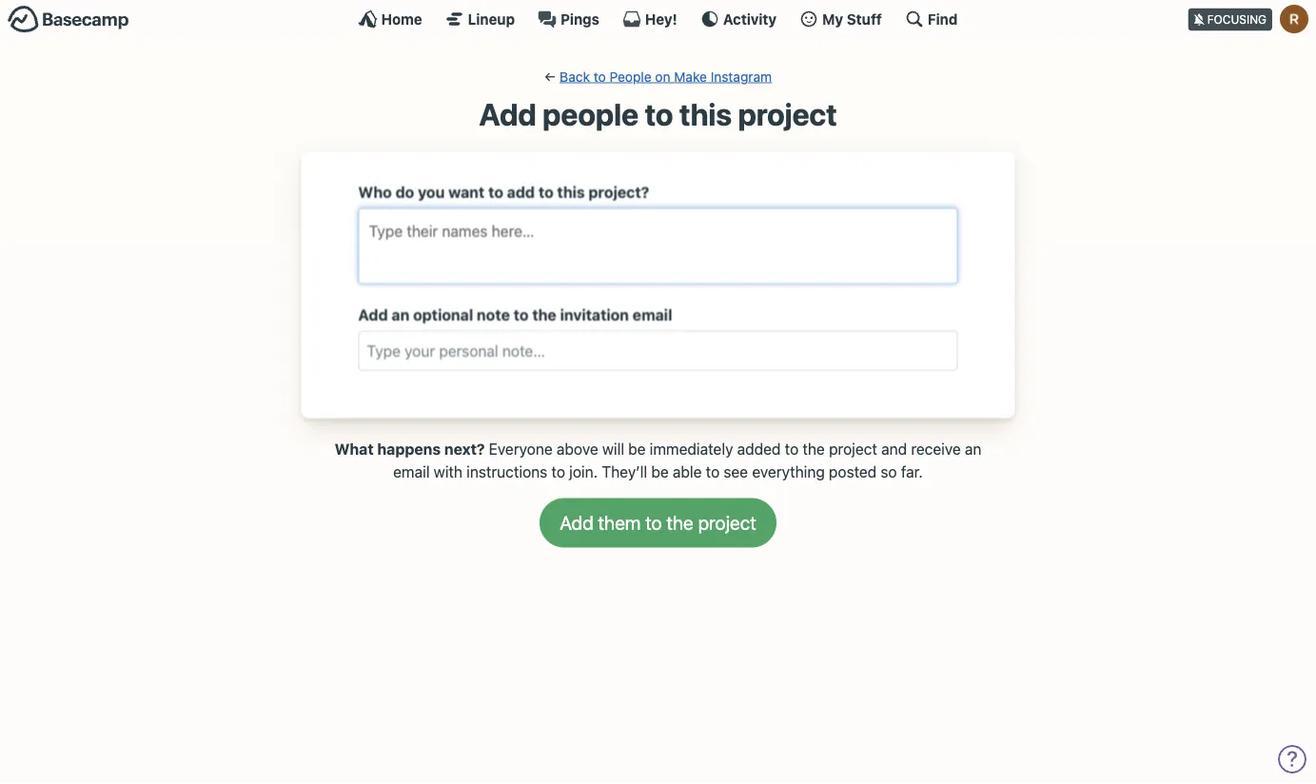 Task type: locate. For each thing, give the bounding box(es) containing it.
project down instagram
[[738, 96, 837, 132]]

note
[[477, 305, 510, 323]]

the
[[532, 305, 556, 323], [803, 440, 825, 458]]

the up note… in the top of the page
[[532, 305, 556, 323]]

1 vertical spatial project
[[829, 440, 877, 458]]

my stuff button
[[799, 10, 882, 29]]

lineup link
[[445, 10, 515, 29]]

←
[[544, 69, 556, 84]]

0 vertical spatial be
[[628, 440, 646, 458]]

0 horizontal spatial this
[[557, 183, 585, 201]]

to
[[594, 69, 606, 84], [645, 96, 673, 132], [488, 183, 503, 201], [539, 183, 554, 201], [514, 305, 529, 323], [785, 440, 799, 458], [552, 462, 565, 481], [706, 462, 720, 481]]

this down make
[[679, 96, 732, 132]]

1 vertical spatial this
[[557, 183, 585, 201]]

0 vertical spatial the
[[532, 305, 556, 323]]

everyone
[[489, 440, 553, 458]]

1 horizontal spatial the
[[803, 440, 825, 458]]

add
[[507, 183, 535, 201]]

instagram
[[711, 69, 772, 84]]

to right add
[[539, 183, 554, 201]]

invitation
[[560, 305, 629, 323]]

this left project?
[[557, 183, 585, 201]]

email
[[633, 305, 672, 323], [393, 462, 430, 481]]

able
[[673, 462, 702, 481]]

back
[[560, 69, 590, 84]]

0 horizontal spatial email
[[393, 462, 430, 481]]

email inside everyone above will be immediately added to the project and receive an email with instructions to join.       they'll be able to see everything posted so far.
[[393, 462, 430, 481]]

add up who do you want to add to this project?
[[479, 96, 536, 132]]

happens
[[377, 440, 441, 458]]

1 horizontal spatial email
[[633, 305, 672, 323]]

1 horizontal spatial an
[[965, 440, 982, 458]]

to right back
[[594, 69, 606, 84]]

activity
[[723, 10, 777, 27]]

project?
[[589, 183, 649, 201]]

0 vertical spatial this
[[679, 96, 732, 132]]

on
[[655, 69, 670, 84]]

project up posted
[[829, 440, 877, 458]]

to left see
[[706, 462, 720, 481]]

add people to this project
[[479, 96, 837, 132]]

project
[[738, 96, 837, 132], [829, 440, 877, 458]]

1 vertical spatial add
[[358, 305, 388, 323]]

switch accounts image
[[8, 5, 129, 34]]

hey!
[[645, 10, 677, 27]]

be left 'able'
[[651, 462, 669, 481]]

see
[[724, 462, 748, 481]]

email down what happens next?
[[393, 462, 430, 481]]

be right will
[[628, 440, 646, 458]]

everything
[[752, 462, 825, 481]]

add
[[479, 96, 536, 132], [358, 305, 388, 323]]

an right receive
[[965, 440, 982, 458]]

pings button
[[538, 10, 599, 29]]

they'll
[[602, 462, 647, 481]]

1 vertical spatial the
[[803, 440, 825, 458]]

email up type your personal note… "button"
[[633, 305, 672, 323]]

Who do you want to add to this project? text field
[[367, 216, 949, 245]]

this
[[679, 96, 732, 132], [557, 183, 585, 201]]

will
[[602, 440, 624, 458]]

activity link
[[700, 10, 777, 29]]

home
[[381, 10, 422, 27]]

an
[[392, 305, 410, 323], [965, 440, 982, 458]]

to right "note"
[[514, 305, 529, 323]]

None submit
[[540, 498, 776, 548]]

add up the type
[[358, 305, 388, 323]]

0 vertical spatial email
[[633, 305, 672, 323]]

to left join.
[[552, 462, 565, 481]]

1 horizontal spatial add
[[479, 96, 536, 132]]

personal
[[439, 342, 498, 360]]

0 vertical spatial add
[[479, 96, 536, 132]]

the up everything
[[803, 440, 825, 458]]

be
[[628, 440, 646, 458], [651, 462, 669, 481]]

1 vertical spatial an
[[965, 440, 982, 458]]

0 horizontal spatial the
[[532, 305, 556, 323]]

1 horizontal spatial this
[[679, 96, 732, 132]]

far.
[[901, 462, 923, 481]]

what happens next?
[[335, 440, 485, 458]]

main element
[[0, 0, 1316, 37]]

1 vertical spatial email
[[393, 462, 430, 481]]

0 horizontal spatial an
[[392, 305, 410, 323]]

0 horizontal spatial add
[[358, 305, 388, 323]]

an up the type
[[392, 305, 410, 323]]

1 vertical spatial be
[[651, 462, 669, 481]]



Task type: describe. For each thing, give the bounding box(es) containing it.
add for add an optional note to the invitation email
[[358, 305, 388, 323]]

immediately
[[650, 440, 733, 458]]

the inside everyone above will be immediately added to the project and receive an email with instructions to join.       they'll be able to see everything posted so far.
[[803, 440, 825, 458]]

do
[[395, 183, 414, 201]]

people
[[610, 69, 652, 84]]

1 horizontal spatial be
[[651, 462, 669, 481]]

type
[[367, 342, 401, 360]]

0 vertical spatial project
[[738, 96, 837, 132]]

add an optional note to the invitation email
[[358, 305, 672, 323]]

everyone above will be immediately added to the project and receive an email with instructions to join.       they'll be able to see everything posted so far.
[[393, 440, 982, 481]]

lineup
[[468, 10, 515, 27]]

my stuff
[[822, 10, 882, 27]]

you
[[418, 183, 445, 201]]

above
[[557, 440, 598, 458]]

make
[[674, 69, 707, 84]]

who do you want to add to this project?
[[358, 183, 649, 201]]

ruby image
[[1280, 5, 1309, 33]]

posted
[[829, 462, 877, 481]]

my
[[822, 10, 843, 27]]

receive
[[911, 440, 961, 458]]

type your personal note… button
[[358, 331, 958, 371]]

note…
[[502, 342, 545, 360]]

home link
[[358, 10, 422, 29]]

0 horizontal spatial be
[[628, 440, 646, 458]]

what
[[335, 440, 374, 458]]

people
[[543, 96, 639, 132]]

instructions
[[467, 462, 548, 481]]

add for add people to this project
[[479, 96, 536, 132]]

who
[[358, 183, 392, 201]]

pings
[[561, 10, 599, 27]]

your
[[405, 342, 435, 360]]

want
[[448, 183, 485, 201]]

to left add
[[488, 183, 503, 201]]

0 vertical spatial an
[[392, 305, 410, 323]]

join.
[[569, 462, 598, 481]]

← back to people on make instagram
[[544, 69, 772, 84]]

find
[[928, 10, 958, 27]]

focusing
[[1207, 13, 1267, 26]]

stuff
[[847, 10, 882, 27]]

and
[[881, 440, 907, 458]]

type your personal note…
[[367, 342, 545, 360]]

added
[[737, 440, 781, 458]]

find button
[[905, 10, 958, 29]]

so
[[881, 462, 897, 481]]

optional
[[413, 305, 473, 323]]

to up everything
[[785, 440, 799, 458]]

with
[[434, 462, 463, 481]]

hey! button
[[622, 10, 677, 29]]

next?
[[444, 440, 485, 458]]

to down ← back to people on make instagram
[[645, 96, 673, 132]]

back to people on make instagram link
[[560, 69, 772, 84]]

an inside everyone above will be immediately added to the project and receive an email with instructions to join.       they'll be able to see everything posted so far.
[[965, 440, 982, 458]]

focusing button
[[1188, 0, 1316, 37]]

project inside everyone above will be immediately added to the project and receive an email with instructions to join.       they'll be able to see everything posted so far.
[[829, 440, 877, 458]]



Task type: vqa. For each thing, say whether or not it's contained in the screenshot.
the bottom Jer Mill image
no



